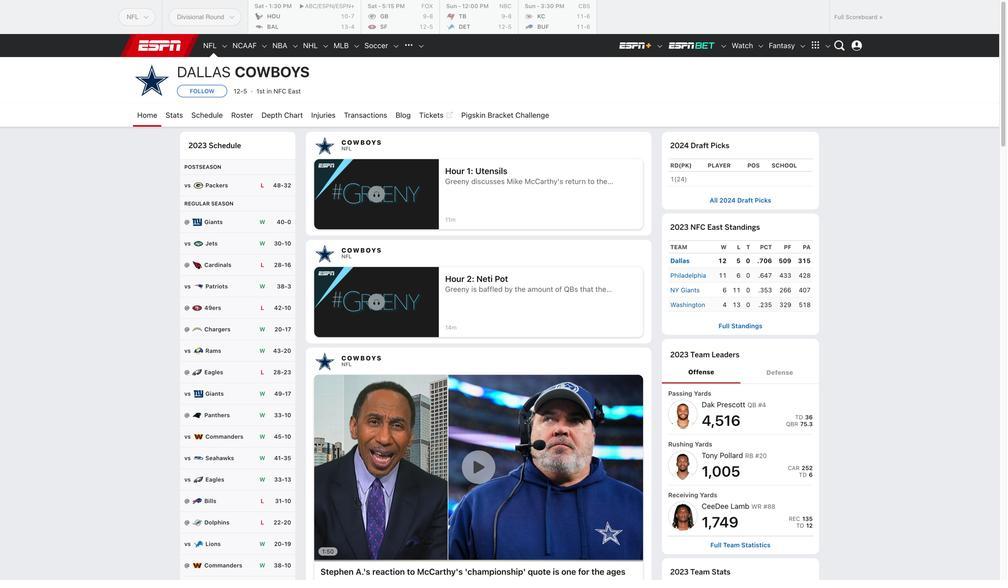 Task type: locate. For each thing, give the bounding box(es) containing it.
0 horizontal spatial the
[[515, 285, 526, 294]]

28-16
[[274, 262, 291, 269]]

is inside the stephen a.'s reaction to mccarthy's 'championship' quote is one for the ages element
[[553, 567, 560, 577]]

0 vertical spatial to
[[588, 177, 595, 186]]

0 horizontal spatial picks
[[711, 141, 730, 150]]

1 vertical spatial hour
[[446, 274, 465, 284]]

2 9- from the left
[[502, 13, 508, 20]]

east down all
[[708, 223, 723, 232]]

10 down 33-13
[[285, 498, 291, 505]]

9 @ from the top
[[185, 563, 190, 569]]

1 vertical spatial 13
[[285, 477, 291, 484]]

vs for packers
[[185, 182, 191, 189]]

38-3
[[277, 283, 291, 290]]

@ for giants
[[185, 219, 190, 226]]

10 down 19
[[285, 563, 291, 569]]

the right the by in the right of the page
[[515, 285, 526, 294]]

team inside full team statistics link
[[724, 542, 740, 549]]

1 horizontal spatial 13
[[733, 301, 741, 309]]

10 for 45-
[[285, 434, 291, 441]]

20 for 43-
[[284, 348, 291, 355]]

1 vertical spatial the…
[[596, 285, 613, 294]]

0 vertical spatial td
[[796, 414, 804, 421]]

0 vertical spatial east
[[288, 88, 301, 95]]

1 horizontal spatial mccarthy's
[[525, 177, 564, 186]]

4 down 7
[[351, 23, 355, 30]]

w left 38-10
[[260, 563, 265, 569]]

12- down dallas cowboys on the top of page
[[234, 88, 243, 95]]

315
[[799, 257, 811, 265]]

12-5 down dallas cowboys on the top of page
[[234, 88, 247, 95]]

1 vertical spatial 11-6
[[577, 23, 591, 30]]

2 vertical spatial cowboys nfl
[[342, 355, 382, 368]]

hour inside "hour 2: neti pot greeny is baffled by the amount of qbs that the…"
[[446, 274, 465, 284]]

9- down nbc
[[502, 13, 508, 20]]

all
[[710, 197, 718, 204]]

12:00
[[462, 3, 479, 9]]

0 for dallas
[[747, 257, 751, 265]]

38- for 10
[[274, 563, 285, 569]]

regular
[[185, 201, 210, 207]]

yards for 1,749
[[701, 492, 718, 499]]

0 left .353
[[747, 287, 751, 294]]

9-8 for nbc
[[502, 13, 512, 20]]

1 vertical spatial draft
[[738, 197, 754, 204]]

12 right 'rec'
[[807, 523, 813, 530]]

postseason
[[185, 164, 221, 170]]

7 vs from the top
[[185, 455, 191, 462]]

greeny down 2:
[[446, 285, 470, 294]]

1 horizontal spatial is
[[553, 567, 560, 577]]

10 down 3
[[285, 305, 291, 312]]

@ for chargers
[[185, 326, 190, 333]]

ceedee
[[702, 503, 729, 511]]

#4
[[759, 402, 767, 409]]

0 vertical spatial stats
[[166, 111, 183, 120]]

pm right 1:30
[[283, 3, 292, 9]]

of
[[556, 285, 563, 294]]

full
[[835, 14, 845, 20], [719, 323, 730, 330], [711, 542, 722, 549]]

2 vertical spatial giants
[[206, 391, 224, 398]]

l left 42-
[[261, 305, 264, 312]]

10 down '49-17'
[[285, 412, 291, 419]]

9-8 down fox
[[423, 13, 433, 20]]

38- down 28-16
[[277, 283, 288, 290]]

vs for eagles
[[185, 477, 191, 484]]

0 horizontal spatial stats
[[166, 111, 183, 120]]

w for 38-10
[[260, 563, 265, 569]]

2024 up rd(pk)
[[671, 141, 689, 150]]

42-10
[[274, 305, 291, 312]]

1 pm from the left
[[283, 3, 292, 9]]

33- up 31-
[[274, 477, 285, 484]]

8 down nbc
[[508, 13, 512, 20]]

2 vertical spatial full
[[711, 542, 722, 549]]

0 down t
[[747, 257, 751, 265]]

1 vertical spatial 17
[[285, 391, 291, 398]]

pm right 3:30
[[556, 3, 565, 9]]

12-5 for fox
[[420, 23, 433, 30]]

1 11- from the top
[[577, 13, 587, 20]]

12- for nbc
[[498, 23, 508, 30]]

1 9- from the left
[[423, 13, 430, 20]]

w left 33-10 at the bottom of the page
[[260, 412, 265, 419]]

standings up t
[[725, 223, 761, 232]]

1 horizontal spatial 12
[[807, 523, 813, 530]]

4 10 from the top
[[285, 434, 291, 441]]

0 vertical spatial 11-6
[[577, 13, 591, 20]]

1 vertical spatial eagles
[[206, 477, 224, 484]]

nfl image
[[221, 43, 228, 50]]

tony pollard image
[[669, 451, 698, 480]]

w left 20-17
[[260, 326, 265, 333]]

3 pm from the left
[[480, 3, 489, 9]]

ny giants link
[[671, 285, 700, 295]]

5 vs from the top
[[185, 391, 191, 398]]

0 vertical spatial greeny
[[446, 177, 470, 186]]

dallas up philadelphia
[[671, 257, 690, 265]]

41-
[[274, 455, 284, 462]]

commanders down lions
[[205, 563, 243, 569]]

picks up player
[[711, 141, 730, 150]]

l left 28-23
[[261, 369, 264, 376]]

hour for hour 1: utensils
[[446, 166, 465, 176]]

11- for buf
[[577, 23, 587, 30]]

30-
[[274, 240, 285, 247]]

@ for eagles
[[185, 369, 190, 376]]

32
[[284, 182, 291, 189]]

2 hour from the top
[[446, 274, 465, 284]]

hour for hour 2: neti pot
[[446, 274, 465, 284]]

2 greeny from the top
[[446, 285, 470, 294]]

espn+ image
[[619, 41, 653, 50]]

1 vertical spatial commanders
[[205, 563, 243, 569]]

commanders up "seahawks"
[[206, 434, 244, 441]]

12-
[[420, 23, 430, 30], [498, 23, 508, 30], [234, 88, 243, 95]]

9- down fox
[[423, 13, 430, 20]]

38-
[[277, 283, 288, 290], [274, 563, 285, 569]]

1 horizontal spatial sun
[[525, 3, 536, 9]]

sat left 5:15
[[368, 3, 377, 9]]

4 up 'full standings'
[[723, 301, 727, 309]]

6 10 from the top
[[285, 563, 291, 569]]

picks down the pos in the right of the page
[[755, 197, 772, 204]]

td for 1,005
[[800, 472, 808, 479]]

3:30
[[541, 3, 554, 9]]

1 11-6 from the top
[[577, 13, 591, 20]]

10 for 38-
[[285, 563, 291, 569]]

the… right the return
[[597, 177, 614, 186]]

1 @ from the top
[[185, 219, 190, 226]]

11-6 for buf
[[577, 23, 591, 30]]

is left one
[[553, 567, 560, 577]]

3 @ from the top
[[185, 305, 190, 312]]

1 cowboys nfl from the top
[[342, 139, 382, 152]]

1 17 from the top
[[285, 326, 291, 333]]

mccarthy's right reaction
[[417, 567, 463, 577]]

1 horizontal spatial 11
[[733, 287, 741, 294]]

discusses
[[472, 177, 505, 186]]

10 for 31-
[[285, 498, 291, 505]]

td inside rec 135 td 12
[[797, 523, 805, 530]]

1 vertical spatial east
[[708, 223, 723, 232]]

11-6 for kc
[[577, 13, 591, 20]]

soccer
[[365, 41, 389, 50]]

33- for 13
[[274, 477, 285, 484]]

2 sat from the left
[[368, 3, 377, 9]]

1 vertical spatial 28-
[[274, 369, 284, 376]]

2 horizontal spatial 12-5
[[498, 23, 512, 30]]

1 9-8 from the left
[[423, 13, 433, 20]]

offense button
[[663, 363, 741, 382]]

1 horizontal spatial 8
[[508, 13, 512, 20]]

0 horizontal spatial 11
[[719, 272, 727, 279]]

1 horizontal spatial dallas
[[671, 257, 690, 265]]

2023 for 2023 team leaders
[[671, 350, 689, 360]]

hour left 1:
[[446, 166, 465, 176]]

3 10 from the top
[[285, 412, 291, 419]]

0 horizontal spatial draft
[[691, 141, 709, 150]]

4
[[351, 23, 355, 30], [723, 301, 727, 309]]

giants up panthers
[[206, 391, 224, 398]]

2 20 from the top
[[284, 520, 291, 527]]

mike
[[507, 177, 523, 186]]

l left 48-
[[261, 182, 264, 189]]

2024
[[671, 141, 689, 150], [720, 197, 736, 204]]

0 horizontal spatial nfc
[[274, 88, 287, 95]]

0 vertical spatial cowboys nfl
[[342, 139, 382, 152]]

2 33- from the top
[[274, 477, 285, 484]]

1 vertical spatial schedule
[[209, 141, 241, 150]]

0 for ny giants
[[747, 287, 751, 294]]

1 horizontal spatial to
[[588, 177, 595, 186]]

w left 20-19
[[260, 541, 265, 548]]

full down 1,749
[[711, 542, 722, 549]]

2 17 from the top
[[285, 391, 291, 398]]

20- down 22-
[[274, 541, 285, 548]]

draft right all
[[738, 197, 754, 204]]

nfc up philadelphia link
[[691, 223, 706, 232]]

passing
[[669, 390, 693, 398]]

0 horizontal spatial sun
[[447, 3, 457, 9]]

4 @ from the top
[[185, 326, 190, 333]]

2023 for 2023 schedule
[[189, 141, 207, 150]]

0 vertical spatial nfc
[[274, 88, 287, 95]]

0
[[288, 219, 291, 226], [747, 257, 751, 265], [747, 272, 751, 279], [747, 287, 751, 294], [747, 301, 751, 309]]

1 horizontal spatial 9-
[[502, 13, 508, 20]]

2023 nfc east standings
[[671, 223, 761, 232]]

sat for sat 1:30 pm
[[255, 3, 264, 9]]

40-
[[277, 219, 288, 226]]

l left 22-
[[261, 520, 264, 527]]

11 right philadelphia link
[[719, 272, 727, 279]]

75.3
[[801, 421, 813, 428]]

0 vertical spatial the…
[[597, 177, 614, 186]]

20
[[284, 348, 291, 355], [284, 520, 291, 527]]

pm for sat 5:15 pm
[[396, 3, 405, 9]]

43-20
[[273, 348, 291, 355]]

hour left 2:
[[446, 274, 465, 284]]

vs for commanders
[[185, 434, 191, 441]]

0 left .235
[[747, 301, 751, 309]]

41-35
[[274, 455, 291, 462]]

0 vertical spatial 33-
[[274, 412, 285, 419]]

hour inside hour 1: utensils greeny discusses mike mccarthy's return to the…
[[446, 166, 465, 176]]

5 10 from the top
[[285, 498, 291, 505]]

2 10 from the top
[[285, 305, 291, 312]]

list
[[669, 390, 813, 531]]

td for 1,749
[[797, 523, 805, 530]]

fantasy link
[[765, 34, 800, 57]]

6 @ from the top
[[185, 412, 190, 419]]

2 vs from the top
[[185, 240, 191, 247]]

stats link
[[162, 104, 187, 127]]

follow button
[[177, 85, 227, 97]]

1:
[[467, 166, 474, 176]]

to right the return
[[588, 177, 595, 186]]

ncaaf link
[[228, 34, 261, 57]]

1 hour from the top
[[446, 166, 465, 176]]

is inside "hour 2: neti pot greeny is baffled by the amount of qbs that the…"
[[472, 285, 477, 294]]

48-
[[273, 182, 284, 189]]

1 vertical spatial 4
[[723, 301, 727, 309]]

w left 41-
[[260, 455, 265, 462]]

1 vs from the top
[[185, 182, 191, 189]]

1 vertical spatial td
[[800, 472, 808, 479]]

full left scoreboard
[[835, 14, 845, 20]]

stats down full team statistics link
[[712, 568, 731, 577]]

dallas
[[177, 63, 231, 80], [671, 257, 690, 265]]

7 @ from the top
[[185, 498, 190, 505]]

1 20 from the top
[[284, 348, 291, 355]]

all 2024 draft picks link
[[710, 197, 772, 204]]

nfc right in
[[274, 88, 287, 95]]

w left 43- at the bottom
[[260, 348, 265, 355]]

1 vertical spatial full
[[719, 323, 730, 330]]

pm right 12:00
[[480, 3, 489, 9]]

vs for giants
[[185, 391, 191, 398]]

11-
[[577, 13, 587, 20], [577, 23, 587, 30]]

to inside the stephen a.'s reaction to mccarthy's 'championship' quote is one for the ages element
[[407, 567, 415, 577]]

commanders for vs
[[206, 434, 244, 441]]

1 vertical spatial to
[[407, 567, 415, 577]]

8 vs from the top
[[185, 477, 191, 484]]

38-10
[[274, 563, 291, 569]]

ncaaf image
[[261, 43, 268, 50]]

stats right home
[[166, 111, 183, 120]]

stats
[[166, 111, 183, 120], [712, 568, 731, 577]]

transactions
[[344, 111, 388, 120]]

more espn image
[[808, 38, 824, 53], [825, 43, 832, 50]]

prescott
[[717, 401, 746, 409]]

0 horizontal spatial 9-8
[[423, 13, 433, 20]]

20 up 23
[[284, 348, 291, 355]]

standings down .235
[[732, 323, 763, 330]]

td inside car 252 td 6
[[800, 472, 808, 479]]

kc
[[538, 13, 546, 20]]

2 sun from the left
[[525, 3, 536, 9]]

35
[[284, 455, 291, 462]]

the right for
[[592, 567, 605, 577]]

watch image
[[758, 43, 765, 50]]

1 8 from the left
[[430, 13, 433, 20]]

20- down 42-
[[275, 326, 285, 333]]

team for 2023 team leaders
[[691, 350, 710, 360]]

4 vs from the top
[[185, 348, 191, 355]]

0 vertical spatial 20-
[[275, 326, 285, 333]]

12- up global navigation element at the top of page
[[498, 23, 508, 30]]

1 sat from the left
[[255, 3, 264, 9]]

l for 28-23
[[261, 369, 264, 376]]

12-5 up global navigation element at the top of page
[[498, 23, 512, 30]]

0 horizontal spatial east
[[288, 88, 301, 95]]

stephen a.'s reaction to mccarthy's 'championship' quote is one for the ages element
[[314, 375, 644, 581]]

6 inside car 252 td 6
[[810, 472, 813, 479]]

0 horizontal spatial 4
[[351, 23, 355, 30]]

509
[[779, 257, 792, 265]]

1 vertical spatial is
[[553, 567, 560, 577]]

5 @ from the top
[[185, 369, 190, 376]]

2 pm from the left
[[396, 3, 405, 9]]

5:15
[[382, 3, 395, 9]]

full up "leaders"
[[719, 323, 730, 330]]

0 horizontal spatial dallas
[[177, 63, 231, 80]]

w left 40-
[[260, 219, 265, 226]]

3 vs from the top
[[185, 283, 191, 290]]

2023 for 2023 team stats
[[671, 568, 689, 577]]

ny giants
[[671, 287, 700, 294]]

offense
[[689, 369, 715, 376]]

10 for 42-
[[285, 305, 291, 312]]

2 vertical spatial yards
[[701, 492, 718, 499]]

10 for 33-
[[285, 412, 291, 419]]

w left 49-
[[260, 391, 265, 398]]

1 horizontal spatial picks
[[755, 197, 772, 204]]

greeny down 1:
[[446, 177, 470, 186]]

to
[[588, 177, 595, 186], [407, 567, 415, 577]]

giants down regular season
[[205, 219, 223, 226]]

dallas up follow button
[[177, 63, 231, 80]]

0 vertical spatial 17
[[285, 326, 291, 333]]

17
[[285, 326, 291, 333], [285, 391, 291, 398]]

statistics
[[742, 542, 771, 549]]

the… inside hour 1: utensils greeny discusses mike mccarthy's return to the…
[[597, 177, 614, 186]]

to inside hour 1: utensils greeny discusses mike mccarthy's return to the…
[[588, 177, 595, 186]]

48-32
[[273, 182, 291, 189]]

sf
[[380, 23, 388, 30]]

t
[[747, 244, 751, 251]]

2 horizontal spatial 12-
[[498, 23, 508, 30]]

0 vertical spatial giants
[[205, 219, 223, 226]]

dak prescott qb #4
[[702, 401, 767, 409]]

38- down 20-19
[[274, 563, 285, 569]]

0 vertical spatial 4
[[351, 23, 355, 30]]

1 horizontal spatial east
[[708, 223, 723, 232]]

commanders for @
[[205, 563, 243, 569]]

w for 45-10
[[260, 434, 265, 441]]

0 vertical spatial 11-
[[577, 13, 587, 20]]

w left 38-3
[[260, 283, 265, 290]]

cowboys nfl for hour 2: neti pot
[[342, 247, 382, 260]]

east up chart
[[288, 88, 301, 95]]

1 vertical spatial cowboys nfl
[[342, 247, 382, 260]]

11
[[719, 272, 727, 279], [733, 287, 741, 294]]

lamb
[[731, 503, 750, 511]]

1 horizontal spatial 9-8
[[502, 13, 512, 20]]

1 vertical spatial 20
[[284, 520, 291, 527]]

full for full team statistics
[[711, 542, 722, 549]]

is down 2:
[[472, 285, 477, 294]]

10 up '35'
[[285, 434, 291, 441]]

pm right 5:15
[[396, 3, 405, 9]]

1 horizontal spatial 12-
[[420, 23, 430, 30]]

sun left 3:30
[[525, 3, 536, 9]]

sun left 12:00
[[447, 3, 457, 9]]

10 up 16
[[285, 240, 291, 247]]

0 vertical spatial hour
[[446, 166, 465, 176]]

depth chart
[[262, 111, 303, 120]]

to right reaction
[[407, 567, 415, 577]]

0 vertical spatial 38-
[[277, 283, 288, 290]]

2 cowboys nfl from the top
[[342, 247, 382, 260]]

4 pm from the left
[[556, 3, 565, 9]]

home link
[[133, 104, 162, 127]]

espn+
[[336, 3, 355, 9]]

1 33- from the top
[[274, 412, 285, 419]]

l for 22-20
[[261, 520, 264, 527]]

0 vertical spatial commanders
[[206, 434, 244, 441]]

1 vertical spatial nfc
[[691, 223, 706, 232]]

2 8 from the left
[[508, 13, 512, 20]]

nhl image
[[322, 43, 330, 50]]

player
[[708, 162, 731, 169]]

0 vertical spatial is
[[472, 285, 477, 294]]

1 sun from the left
[[447, 3, 457, 9]]

2 9-8 from the left
[[502, 13, 512, 20]]

home
[[137, 111, 157, 120]]

12 down 2023 nfc east standings
[[719, 257, 727, 265]]

espn
[[319, 3, 334, 9]]

2024 right all
[[720, 197, 736, 204]]

w for 30-10
[[260, 240, 265, 247]]

soccer image
[[393, 43, 400, 50]]

pm for sun 12:00 pm
[[480, 3, 489, 9]]

1 vertical spatial the
[[592, 567, 605, 577]]

9 vs from the top
[[185, 541, 191, 548]]

w for 43-20
[[260, 348, 265, 355]]

1 vertical spatial 38-
[[274, 563, 285, 569]]

1 vertical spatial 11-
[[577, 23, 587, 30]]

draft up rd(pk)
[[691, 141, 709, 150]]

13 down '35'
[[285, 477, 291, 484]]

vs for patriots
[[185, 283, 191, 290]]

return
[[566, 177, 586, 186]]

fantasy image
[[800, 43, 807, 50]]

2 11-6 from the top
[[577, 23, 591, 30]]

cardinals
[[205, 262, 232, 269]]

ncaaf
[[233, 41, 257, 50]]

pm for sun 3:30 pm
[[556, 3, 565, 9]]

1 vertical spatial standings
[[732, 323, 763, 330]]

mccarthy's right mike
[[525, 177, 564, 186]]

fox
[[422, 3, 433, 9]]

pf
[[785, 244, 792, 251]]

17 down 42-10
[[285, 326, 291, 333]]

0 left .647
[[747, 272, 751, 279]]

yards up ceedee
[[701, 492, 718, 499]]

eagles up bills
[[206, 477, 224, 484]]

sat left 1:30
[[255, 3, 264, 9]]

0 vertical spatial the
[[515, 285, 526, 294]]

l for 28-16
[[261, 262, 264, 269]]

1 horizontal spatial 4
[[723, 301, 727, 309]]

1 greeny from the top
[[446, 177, 470, 186]]

yards for 1,005
[[695, 441, 713, 448]]

33- up 45-
[[274, 412, 285, 419]]

0 horizontal spatial 13
[[285, 477, 291, 484]]

8
[[430, 13, 433, 20], [508, 13, 512, 20]]

8 @ from the top
[[185, 520, 190, 527]]

2 @ from the top
[[185, 262, 190, 269]]

l for 31-10
[[261, 498, 264, 505]]

w left '30-'
[[260, 240, 265, 247]]

9-8 down nbc
[[502, 13, 512, 20]]

13 up 'full standings'
[[733, 301, 741, 309]]

0 horizontal spatial 12-5
[[234, 88, 247, 95]]

nba image
[[292, 43, 299, 50]]

0 vertical spatial full
[[835, 14, 845, 20]]

vs for jets
[[185, 240, 191, 247]]

1 vertical spatial 12
[[807, 523, 813, 530]]

17 for 49-
[[285, 391, 291, 398]]

1 horizontal spatial sat
[[368, 3, 377, 9]]

yards up tony
[[695, 441, 713, 448]]

1 10 from the top
[[285, 240, 291, 247]]

tab list
[[663, 363, 820, 384]]

0 vertical spatial 20
[[284, 348, 291, 355]]

wr
[[752, 504, 762, 511]]

31-10
[[275, 498, 291, 505]]

28- for 23
[[274, 369, 284, 376]]

0 horizontal spatial 12
[[719, 257, 727, 265]]

0 horizontal spatial mccarthy's
[[417, 567, 463, 577]]

external link image
[[446, 109, 453, 122]]

17 for 20-
[[285, 326, 291, 333]]

vs for lions
[[185, 541, 191, 548]]

6 vs from the top
[[185, 434, 191, 441]]

20 for 22-
[[284, 520, 291, 527]]

135
[[803, 516, 813, 523]]

2 11- from the top
[[577, 23, 587, 30]]

0 horizontal spatial 2024
[[671, 141, 689, 150]]

12 inside rec 135 td 12
[[807, 523, 813, 530]]

1 vertical spatial 33-
[[274, 477, 285, 484]]

w for 20-19
[[260, 541, 265, 548]]

20 up 19
[[284, 520, 291, 527]]



Task type: vqa. For each thing, say whether or not it's contained in the screenshot.


Task type: describe. For each thing, give the bounding box(es) containing it.
1 horizontal spatial nfc
[[691, 223, 706, 232]]

0 horizontal spatial more espn image
[[808, 38, 824, 53]]

l for 42-10
[[261, 305, 264, 312]]

schedule link
[[187, 104, 227, 127]]

20- for 17
[[275, 326, 285, 333]]

one
[[562, 567, 577, 577]]

follow
[[190, 88, 215, 95]]

9- for fox
[[423, 13, 430, 20]]

w down 2023 nfc east standings
[[721, 244, 727, 251]]

yards for 4,516
[[695, 390, 712, 398]]

1 horizontal spatial 2024
[[720, 197, 736, 204]]

mlb image
[[353, 43, 361, 50]]

sun for sun 3:30 pm
[[525, 3, 536, 9]]

w for 20-17
[[260, 326, 265, 333]]

eagles for vs
[[206, 477, 224, 484]]

9- for nbc
[[502, 13, 508, 20]]

sun 3:30 pm
[[525, 3, 565, 9]]

qbs
[[564, 285, 579, 294]]

reaction
[[373, 567, 405, 577]]

@ for panthers
[[185, 412, 190, 419]]

12-5 for nbc
[[498, 23, 512, 30]]

pos
[[748, 162, 760, 169]]

0 horizontal spatial 12-
[[234, 88, 243, 95]]

det
[[459, 23, 471, 30]]

w for 33-10
[[260, 412, 265, 419]]

team for 2023 team stats
[[691, 568, 710, 577]]

hou
[[267, 13, 281, 20]]

mccarthy's inside hour 1: utensils greeny discusses mike mccarthy's return to the…
[[525, 177, 564, 186]]

3 cowboys nfl from the top
[[342, 355, 382, 368]]

nfl inside global navigation element
[[203, 41, 217, 50]]

0 vertical spatial 12
[[719, 257, 727, 265]]

sun for sun 12:00 pm
[[447, 3, 457, 9]]

0 vertical spatial 2024
[[671, 141, 689, 150]]

518
[[800, 301, 811, 309]]

2023 team leaders
[[671, 350, 740, 360]]

@ for 49ers
[[185, 305, 190, 312]]

0 vertical spatial 13
[[733, 301, 741, 309]]

0 vertical spatial 11
[[719, 272, 727, 279]]

quote
[[528, 567, 551, 577]]

5 left .706
[[737, 257, 741, 265]]

pct
[[761, 244, 773, 251]]

the inside "hour 2: neti pot greeny is baffled by the amount of qbs that the…"
[[515, 285, 526, 294]]

espn plus image
[[657, 43, 664, 50]]

receiving
[[669, 492, 699, 499]]

giants for 40-0
[[205, 219, 223, 226]]

9-8 for fox
[[423, 13, 433, 20]]

bracket
[[488, 111, 514, 120]]

season
[[211, 201, 234, 207]]

13-4
[[341, 23, 355, 30]]

1 horizontal spatial more espn image
[[825, 43, 832, 50]]

1 vertical spatial mccarthy's
[[417, 567, 463, 577]]

full standings
[[719, 323, 763, 330]]

espn bet image
[[668, 41, 717, 50]]

20- for 19
[[274, 541, 285, 548]]

all 2024 draft picks
[[710, 197, 772, 204]]

full for full scoreboard »
[[835, 14, 845, 20]]

draft inside all 2024 draft picks link
[[738, 197, 754, 204]]

pigskin bracket challenge
[[462, 111, 550, 120]]

vs for rams
[[185, 348, 191, 355]]

cowboys image
[[133, 61, 171, 99]]

stephen a.'s reaction to mccarthy's 'championship' quote is one for the ages
[[321, 567, 626, 577]]

amount
[[528, 285, 554, 294]]

2023 for 2023 nfc east standings
[[671, 223, 689, 232]]

0 for philadelphia
[[747, 272, 751, 279]]

w for 38-3
[[260, 283, 265, 290]]

dak prescott image
[[669, 400, 698, 430]]

rd(pk)
[[671, 162, 692, 169]]

tickets link
[[415, 104, 458, 127]]

dak
[[702, 401, 715, 409]]

blog link
[[392, 104, 415, 127]]

ceedee lamb image
[[669, 502, 698, 531]]

@ for commanders
[[185, 563, 190, 569]]

tab list containing offense
[[663, 363, 820, 384]]

2023 team stats
[[671, 568, 731, 577]]

49-
[[275, 391, 285, 398]]

global navigation element
[[133, 34, 867, 57]]

bills
[[205, 498, 217, 505]]

7
[[351, 13, 355, 20]]

nfl link
[[199, 34, 221, 57]]

pa
[[803, 244, 811, 251]]

neti
[[477, 274, 493, 284]]

0 vertical spatial standings
[[725, 223, 761, 232]]

5 down fox
[[430, 23, 433, 30]]

11- for kc
[[577, 13, 587, 20]]

33- for 10
[[274, 412, 285, 419]]

rec 135 td 12
[[790, 516, 813, 530]]

dallas for dallas cowboys
[[177, 63, 231, 80]]

266
[[780, 287, 792, 294]]

blog
[[396, 111, 411, 120]]

43-
[[273, 348, 284, 355]]

38- for 3
[[277, 283, 288, 290]]

10-7
[[341, 13, 355, 20]]

more sports image
[[418, 43, 425, 50]]

patriots
[[206, 283, 228, 290]]

1 vertical spatial 11
[[733, 287, 741, 294]]

28- for 16
[[274, 262, 285, 269]]

injuries link
[[307, 104, 340, 127]]

329
[[780, 301, 792, 309]]

greeny inside hour 1: utensils greeny discusses mike mccarthy's return to the…
[[446, 177, 470, 186]]

hour 2: neti pot image
[[314, 267, 439, 337]]

1 vertical spatial picks
[[755, 197, 772, 204]]

'championship'
[[465, 567, 526, 577]]

nhl link
[[299, 34, 322, 57]]

hour 2: neti pot greeny is baffled by the amount of qbs that the…
[[446, 274, 613, 294]]

.235
[[759, 301, 773, 309]]

challenge
[[516, 111, 550, 120]]

@ for dolphins
[[185, 520, 190, 527]]

dallas cowboys
[[177, 63, 310, 80]]

10-
[[341, 13, 351, 20]]

by
[[505, 285, 513, 294]]

hour 1: utensils image
[[314, 159, 439, 230]]

vs for seahawks
[[185, 455, 191, 462]]

defense
[[767, 369, 794, 377]]

cowboys nfl for hour 1: utensils
[[342, 139, 382, 152]]

1:50
[[322, 549, 334, 555]]

school
[[772, 162, 798, 169]]

l for 48-32
[[261, 182, 264, 189]]

23
[[284, 369, 291, 376]]

transactions link
[[340, 104, 392, 127]]

eagles for @
[[205, 369, 223, 376]]

nbc
[[500, 3, 512, 9]]

list containing 4,516
[[669, 390, 813, 531]]

433
[[780, 272, 792, 279]]

5 down nbc
[[508, 23, 512, 30]]

w for 40-0
[[260, 219, 265, 226]]

2024 draft picks
[[671, 141, 730, 150]]

pm for sat 1:30 pm
[[283, 3, 292, 9]]

w for 41-35
[[260, 455, 265, 462]]

car 252 td 6
[[789, 465, 813, 479]]

1,005
[[702, 463, 741, 481]]

espn bet image
[[721, 43, 728, 50]]

rushing yards
[[669, 441, 713, 448]]

1 vertical spatial giants
[[681, 287, 700, 294]]

.706
[[758, 257, 773, 265]]

full standings link
[[719, 323, 763, 330]]

espn more sports home page image
[[401, 38, 417, 53]]

5 left 1st
[[243, 88, 247, 95]]

1 horizontal spatial the
[[592, 567, 605, 577]]

13-
[[341, 23, 351, 30]]

@ for bills
[[185, 498, 190, 505]]

tickets
[[420, 111, 444, 120]]

w for 49-17
[[260, 391, 265, 398]]

nba
[[273, 41, 288, 50]]

8 for fox
[[430, 13, 433, 20]]

greeny inside "hour 2: neti pot greeny is baffled by the amount of qbs that the…"
[[446, 285, 470, 294]]

0 vertical spatial schedule
[[192, 111, 223, 120]]

pollard
[[720, 452, 744, 460]]

full for full standings
[[719, 323, 730, 330]]

sun 12:00 pm
[[447, 3, 489, 9]]

0 vertical spatial picks
[[711, 141, 730, 150]]

407
[[800, 287, 811, 294]]

seahawks
[[206, 455, 234, 462]]

mlb link
[[330, 34, 353, 57]]

0 up 30-10
[[288, 219, 291, 226]]

stats inside 'link'
[[166, 111, 183, 120]]

washington
[[671, 301, 706, 309]]

19
[[285, 541, 291, 548]]

10 for 30-
[[285, 240, 291, 247]]

w for 33-13
[[260, 477, 265, 484]]

4,516
[[702, 412, 741, 430]]

that
[[581, 285, 594, 294]]

td inside td 36 qbr 75.3
[[796, 414, 804, 421]]

the… inside "hour 2: neti pot greeny is baffled by the amount of qbs that the…"
[[596, 285, 613, 294]]

tony pollard rb #20
[[702, 452, 768, 460]]

22-
[[274, 520, 284, 527]]

sat for sat 5:15 pm
[[368, 3, 377, 9]]

dallas for dallas
[[671, 257, 690, 265]]

14m
[[446, 324, 457, 331]]

0 vertical spatial draft
[[691, 141, 709, 150]]

12- for fox
[[420, 23, 430, 30]]

pigskin
[[462, 111, 486, 120]]

panthers
[[205, 412, 230, 419]]

42-
[[274, 305, 285, 312]]

ceedee lamb wr #88
[[702, 503, 776, 511]]

@ for cardinals
[[185, 262, 190, 269]]

watch link
[[728, 34, 758, 57]]

1 horizontal spatial stats
[[712, 568, 731, 577]]

1,749
[[702, 514, 739, 531]]

regular season
[[185, 201, 234, 207]]

team for full team statistics
[[724, 542, 740, 549]]

8 for nbc
[[508, 13, 512, 20]]

0 for washington
[[747, 301, 751, 309]]

1(24)
[[671, 176, 688, 183]]

rushing
[[669, 441, 694, 448]]

packers
[[206, 182, 228, 189]]

full scoreboard » link
[[830, 0, 888, 34]]

l left t
[[738, 244, 741, 251]]

profile management image
[[852, 40, 863, 51]]

giants for 49-17
[[206, 391, 224, 398]]



